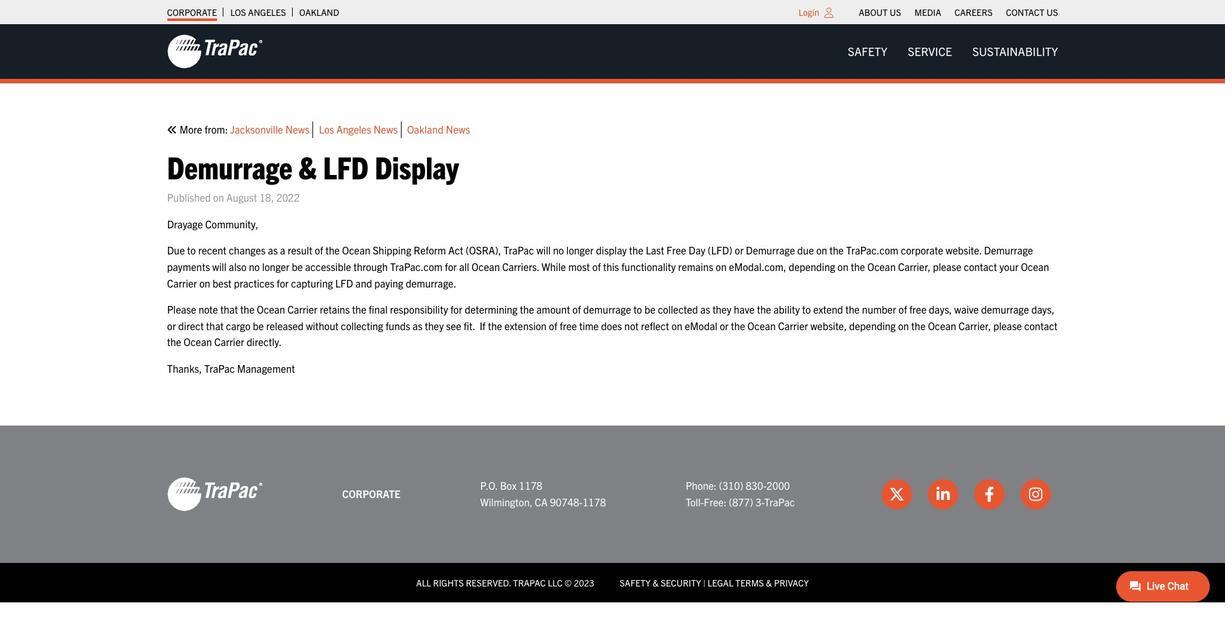 Task type: describe. For each thing, give the bounding box(es) containing it.
(310)
[[719, 479, 743, 492]]

1 demurrage from the left
[[583, 303, 631, 316]]

more
[[180, 123, 202, 136]]

p.o.
[[480, 479, 498, 492]]

menu bar containing about us
[[852, 3, 1065, 21]]

have
[[734, 303, 755, 316]]

2 horizontal spatial demurrage
[[984, 244, 1033, 257]]

shipping
[[373, 244, 411, 257]]

safety & security | legal terms & privacy
[[620, 577, 809, 588]]

solid image
[[167, 125, 177, 135]]

carrier, inside the due to recent changes as a result of the ocean shipping reform act (osra), trapac will no longer display the last free day (lfd) or demurrage due on the trapac.com corporate website. demurrage payments will also no longer be accessible through trapac.com for all ocean carriers. while most of this functionality remains on emodal.com, depending on the ocean carrier, please contact your ocean carrier on best practices for capturing lfd and paying demurrage.
[[898, 260, 931, 273]]

830-
[[746, 479, 767, 492]]

not
[[624, 319, 639, 332]]

accessible
[[305, 260, 351, 273]]

carriers.
[[502, 260, 539, 273]]

safety for safety
[[848, 44, 888, 59]]

all
[[416, 577, 431, 588]]

1 news from the left
[[285, 123, 310, 136]]

safety & security link
[[620, 577, 701, 588]]

sustainability
[[972, 44, 1058, 59]]

careers link
[[955, 3, 993, 21]]

corporate
[[901, 244, 943, 257]]

trapac
[[513, 577, 546, 588]]

does
[[601, 319, 622, 332]]

|
[[703, 577, 706, 588]]

2 vertical spatial as
[[413, 319, 423, 332]]

ocean down direct
[[184, 336, 212, 348]]

result
[[288, 244, 312, 257]]

18,
[[259, 191, 274, 204]]

oakland news
[[407, 123, 470, 136]]

contact us link
[[1006, 3, 1058, 21]]

careers
[[955, 6, 993, 18]]

all rights reserved. trapac llc © 2023
[[416, 577, 594, 588]]

1 days, from the left
[[929, 303, 952, 316]]

act
[[448, 244, 463, 257]]

angeles for los angeles news
[[336, 123, 371, 136]]

trapac inside the due to recent changes as a result of the ocean shipping reform act (osra), trapac will no longer display the last free day (lfd) or demurrage due on the trapac.com corporate website. demurrage payments will also no longer be accessible through trapac.com for all ocean carriers. while most of this functionality remains on emodal.com, depending on the ocean carrier, please contact your ocean carrier on best practices for capturing lfd and paying demurrage.
[[504, 244, 534, 257]]

most
[[568, 260, 590, 273]]

1 vertical spatial free
[[560, 319, 577, 332]]

1 vertical spatial trapac
[[204, 362, 235, 375]]

display
[[375, 147, 459, 186]]

lfd inside the due to recent changes as a result of the ocean shipping reform act (osra), trapac will no longer display the last free day (lfd) or demurrage due on the trapac.com corporate website. demurrage payments will also no longer be accessible through trapac.com for all ocean carriers. while most of this functionality remains on emodal.com, depending on the ocean carrier, please contact your ocean carrier on best practices for capturing lfd and paying demurrage.
[[335, 277, 353, 289]]

us for contact us
[[1047, 6, 1058, 18]]

carrier down cargo
[[214, 336, 244, 348]]

service
[[908, 44, 952, 59]]

0 vertical spatial trapac.com
[[846, 244, 899, 257]]

(877)
[[729, 496, 753, 508]]

menu bar containing safety
[[838, 39, 1068, 64]]

terms
[[735, 577, 764, 588]]

thanks,
[[167, 362, 202, 375]]

& for lfd
[[299, 147, 317, 186]]

of up accessible
[[315, 244, 323, 257]]

published
[[167, 191, 211, 204]]

0 horizontal spatial or
[[167, 319, 176, 332]]

august
[[226, 191, 257, 204]]

directly.
[[247, 336, 282, 348]]

please note that the ocean carrier retains the final responsibility for determining the amount of demurrage to be collected as they have the ability to extend the number of free days, waive demurrage days, or direct that cargo be released without collecting funds as they see fit.  if the extension of free time does not reflect on emodal or the ocean carrier website, depending on the ocean carrier, please contact the ocean carrier directly.
[[167, 303, 1058, 348]]

corporate inside footer
[[342, 487, 401, 500]]

please
[[167, 303, 196, 316]]

website,
[[810, 319, 847, 332]]

ocean down have
[[748, 319, 776, 332]]

please inside please note that the ocean carrier retains the final responsibility for determining the amount of demurrage to be collected as they have the ability to extend the number of free days, waive demurrage days, or direct that cargo be released without collecting funds as they see fit.  if the extension of free time does not reflect on emodal or the ocean carrier website, depending on the ocean carrier, please contact the ocean carrier directly.
[[994, 319, 1022, 332]]

oakland for oakland news
[[407, 123, 444, 136]]

los angeles
[[230, 6, 286, 18]]

los for los angeles news
[[319, 123, 334, 136]]

jacksonville news link
[[230, 122, 313, 138]]

0 horizontal spatial will
[[212, 260, 227, 273]]

display
[[596, 244, 627, 257]]

phone: (310) 830-2000 toll-free: (877) 3-trapac
[[686, 479, 795, 508]]

practices
[[234, 277, 274, 289]]

about
[[859, 6, 888, 18]]

emodal.com,
[[729, 260, 786, 273]]

please inside the due to recent changes as a result of the ocean shipping reform act (osra), trapac will no longer display the last free day (lfd) or demurrage due on the trapac.com corporate website. demurrage payments will also no longer be accessible through trapac.com for all ocean carriers. while most of this functionality remains on emodal.com, depending on the ocean carrier, please contact your ocean carrier on best practices for capturing lfd and paying demurrage.
[[933, 260, 962, 273]]

of left this
[[592, 260, 601, 273]]

contact inside the due to recent changes as a result of the ocean shipping reform act (osra), trapac will no longer display the last free day (lfd) or demurrage due on the trapac.com corporate website. demurrage payments will also no longer be accessible through trapac.com for all ocean carriers. while most of this functionality remains on emodal.com, depending on the ocean carrier, please contact your ocean carrier on best practices for capturing lfd and paying demurrage.
[[964, 260, 997, 273]]

los angeles news link
[[319, 122, 402, 138]]

management
[[237, 362, 295, 375]]

1 horizontal spatial demurrage
[[746, 244, 795, 257]]

without
[[306, 319, 339, 332]]

2 horizontal spatial be
[[645, 303, 656, 316]]

0 horizontal spatial 1178
[[519, 479, 542, 492]]

0 vertical spatial for
[[445, 260, 457, 273]]

due
[[167, 244, 185, 257]]

privacy
[[774, 577, 809, 588]]

phone:
[[686, 479, 717, 492]]

depending inside the due to recent changes as a result of the ocean shipping reform act (osra), trapac will no longer display the last free day (lfd) or demurrage due on the trapac.com corporate website. demurrage payments will also no longer be accessible through trapac.com for all ocean carriers. while most of this functionality remains on emodal.com, depending on the ocean carrier, please contact your ocean carrier on best practices for capturing lfd and paying demurrage.
[[789, 260, 835, 273]]

day
[[689, 244, 705, 257]]

released
[[266, 319, 304, 332]]

determining
[[465, 303, 518, 316]]

ability
[[774, 303, 800, 316]]

©
[[565, 577, 572, 588]]

2 horizontal spatial &
[[766, 577, 772, 588]]

also
[[229, 260, 247, 273]]

1 vertical spatial 1178
[[583, 496, 606, 508]]

sustainability link
[[962, 39, 1068, 64]]

amount
[[537, 303, 570, 316]]

recent
[[198, 244, 226, 257]]

1 vertical spatial no
[[249, 260, 260, 273]]

2 days, from the left
[[1032, 303, 1055, 316]]

be for determining
[[253, 319, 264, 332]]

extend
[[813, 303, 843, 316]]

0 horizontal spatial trapac.com
[[390, 260, 443, 273]]

time
[[579, 319, 599, 332]]

of right the number
[[899, 303, 907, 316]]

and
[[356, 277, 372, 289]]

los angeles link
[[230, 3, 286, 21]]

paying
[[374, 277, 403, 289]]



Task type: vqa. For each thing, say whether or not it's contained in the screenshot.
Capturing
yes



Task type: locate. For each thing, give the bounding box(es) containing it.
rights
[[433, 577, 464, 588]]

note
[[199, 303, 218, 316]]

angeles inside "link"
[[248, 6, 286, 18]]

1 horizontal spatial us
[[1047, 6, 1058, 18]]

0 horizontal spatial no
[[249, 260, 260, 273]]

footer
[[0, 425, 1225, 603]]

trapac.com down reform
[[390, 260, 443, 273]]

1 vertical spatial angeles
[[336, 123, 371, 136]]

or right the (lfd) at the right top
[[735, 244, 744, 257]]

reform
[[414, 244, 446, 257]]

if
[[480, 319, 486, 332]]

2 horizontal spatial or
[[735, 244, 744, 257]]

1 vertical spatial trapac.com
[[390, 260, 443, 273]]

free left time
[[560, 319, 577, 332]]

of down amount
[[549, 319, 557, 332]]

us right about on the top of the page
[[890, 6, 901, 18]]

0 vertical spatial that
[[220, 303, 238, 316]]

as down responsibility
[[413, 319, 423, 332]]

carrier down payments on the top of page
[[167, 277, 197, 289]]

oakland up display
[[407, 123, 444, 136]]

0 horizontal spatial contact
[[964, 260, 997, 273]]

1 vertical spatial lfd
[[335, 277, 353, 289]]

1 vertical spatial contact
[[1024, 319, 1058, 332]]

footer containing p.o. box 1178
[[0, 425, 1225, 603]]

ocean down waive
[[928, 319, 956, 332]]

1 vertical spatial depending
[[849, 319, 896, 332]]

0 vertical spatial safety
[[848, 44, 888, 59]]

depending
[[789, 260, 835, 273], [849, 319, 896, 332]]

reflect
[[641, 319, 669, 332]]

from:
[[205, 123, 228, 136]]

ocean up released
[[257, 303, 285, 316]]

us for about us
[[890, 6, 901, 18]]

this
[[603, 260, 619, 273]]

0 horizontal spatial safety
[[620, 577, 651, 588]]

0 vertical spatial angeles
[[248, 6, 286, 18]]

to right "ability" on the right of page
[[802, 303, 811, 316]]

see
[[446, 319, 461, 332]]

1 vertical spatial los
[[319, 123, 334, 136]]

direct
[[178, 319, 204, 332]]

0 horizontal spatial corporate
[[167, 6, 217, 18]]

menu bar down careers
[[838, 39, 1068, 64]]

(lfd)
[[708, 244, 732, 257]]

last
[[646, 244, 664, 257]]

0 horizontal spatial depending
[[789, 260, 835, 273]]

2 horizontal spatial to
[[802, 303, 811, 316]]

demurrage right waive
[[981, 303, 1029, 316]]

for right practices
[[277, 277, 289, 289]]

news inside oakland news link
[[446, 123, 470, 136]]

0 horizontal spatial longer
[[262, 260, 290, 273]]

2 horizontal spatial news
[[446, 123, 470, 136]]

2000
[[767, 479, 790, 492]]

ocean right your
[[1021, 260, 1049, 273]]

toll-
[[686, 496, 704, 508]]

contact
[[964, 260, 997, 273], [1024, 319, 1058, 332]]

days,
[[929, 303, 952, 316], [1032, 303, 1055, 316]]

service link
[[898, 39, 962, 64]]

capturing
[[291, 277, 333, 289]]

1 vertical spatial will
[[212, 260, 227, 273]]

0 horizontal spatial they
[[425, 319, 444, 332]]

1 horizontal spatial depending
[[849, 319, 896, 332]]

0 vertical spatial no
[[553, 244, 564, 257]]

los up demurrage & lfd display published on august 18, 2022
[[319, 123, 334, 136]]

angeles
[[248, 6, 286, 18], [336, 123, 371, 136]]

1 vertical spatial corporate
[[342, 487, 401, 500]]

carrier, inside please note that the ocean carrier retains the final responsibility for determining the amount of demurrage to be collected as they have the ability to extend the number of free days, waive demurrage days, or direct that cargo be released without collecting funds as they see fit.  if the extension of free time does not reflect on emodal or the ocean carrier website, depending on the ocean carrier, please contact the ocean carrier directly.
[[959, 319, 991, 332]]

2 vertical spatial be
[[253, 319, 264, 332]]

2022
[[276, 191, 300, 204]]

oakland inside demurrage & lfd display article
[[407, 123, 444, 136]]

payments
[[167, 260, 210, 273]]

1 vertical spatial be
[[645, 303, 656, 316]]

of
[[315, 244, 323, 257], [592, 260, 601, 273], [573, 303, 581, 316], [899, 303, 907, 316], [549, 319, 557, 332]]

& left security
[[653, 577, 659, 588]]

be up reflect
[[645, 303, 656, 316]]

as left a
[[268, 244, 278, 257]]

ocean up the number
[[868, 260, 896, 273]]

on inside demurrage & lfd display published on august 18, 2022
[[213, 191, 224, 204]]

angeles left oakland link
[[248, 6, 286, 18]]

longer down a
[[262, 260, 290, 273]]

1 vertical spatial carrier,
[[959, 319, 991, 332]]

carrier up released
[[288, 303, 317, 316]]

0 vertical spatial menu bar
[[852, 3, 1065, 21]]

demurrage & lfd display article
[[167, 122, 1058, 377]]

or
[[735, 244, 744, 257], [167, 319, 176, 332], [720, 319, 729, 332]]

1 horizontal spatial to
[[634, 303, 642, 316]]

0 vertical spatial oakland
[[299, 6, 339, 18]]

oakland news link
[[407, 122, 470, 138]]

menu bar up service
[[852, 3, 1065, 21]]

corporate
[[167, 6, 217, 18], [342, 487, 401, 500]]

0 horizontal spatial please
[[933, 260, 962, 273]]

0 horizontal spatial oakland
[[299, 6, 339, 18]]

through
[[354, 260, 388, 273]]

2 us from the left
[[1047, 6, 1058, 18]]

be down result
[[292, 260, 303, 273]]

for left the all
[[445, 260, 457, 273]]

wilmington,
[[480, 496, 533, 508]]

1 vertical spatial please
[[994, 319, 1022, 332]]

2 news from the left
[[374, 123, 398, 136]]

a
[[280, 244, 285, 257]]

longer up "most" on the left top
[[566, 244, 594, 257]]

los inside los angeles "link"
[[230, 6, 246, 18]]

remains
[[678, 260, 713, 273]]

waive
[[954, 303, 979, 316]]

responsibility
[[390, 303, 448, 316]]

website.
[[946, 244, 982, 257]]

for up see
[[450, 303, 462, 316]]

angeles inside 'link'
[[336, 123, 371, 136]]

1 horizontal spatial days,
[[1032, 303, 1055, 316]]

1 horizontal spatial carrier,
[[959, 319, 991, 332]]

contact us
[[1006, 6, 1058, 18]]

0 vertical spatial los
[[230, 6, 246, 18]]

for inside please note that the ocean carrier retains the final responsibility for determining the amount of demurrage to be collected as they have the ability to extend the number of free days, waive demurrage days, or direct that cargo be released without collecting funds as they see fit.  if the extension of free time does not reflect on emodal or the ocean carrier website, depending on the ocean carrier, please contact the ocean carrier directly.
[[450, 303, 462, 316]]

functionality
[[621, 260, 676, 273]]

best
[[213, 277, 232, 289]]

demurrage up your
[[984, 244, 1033, 257]]

trapac inside phone: (310) 830-2000 toll-free: (877) 3-trapac
[[764, 496, 795, 508]]

free right the number
[[909, 303, 927, 316]]

demurrage & lfd display published on august 18, 2022
[[167, 147, 459, 204]]

safety for safety & security | legal terms & privacy
[[620, 577, 651, 588]]

login
[[799, 6, 819, 18]]

1 vertical spatial menu bar
[[838, 39, 1068, 64]]

to inside the due to recent changes as a result of the ocean shipping reform act (osra), trapac will no longer display the last free day (lfd) or demurrage due on the trapac.com corporate website. demurrage payments will also no longer be accessible through trapac.com for all ocean carriers. while most of this functionality remains on emodal.com, depending on the ocean carrier, please contact your ocean carrier on best practices for capturing lfd and paying demurrage.
[[187, 244, 196, 257]]

oakland for oakland
[[299, 6, 339, 18]]

0 horizontal spatial demurrage
[[167, 147, 292, 186]]

1 us from the left
[[890, 6, 901, 18]]

0 vertical spatial please
[[933, 260, 962, 273]]

safety inside footer
[[620, 577, 651, 588]]

1 horizontal spatial trapac.com
[[846, 244, 899, 257]]

demurrage up the emodal.com,
[[746, 244, 795, 257]]

carrier, down waive
[[959, 319, 991, 332]]

(osra),
[[466, 244, 501, 257]]

free
[[667, 244, 686, 257]]

demurrage
[[167, 147, 292, 186], [746, 244, 795, 257], [984, 244, 1033, 257]]

1178 up ca
[[519, 479, 542, 492]]

1 vertical spatial corporate image
[[167, 476, 263, 512]]

2 corporate image from the top
[[167, 476, 263, 512]]

be inside the due to recent changes as a result of the ocean shipping reform act (osra), trapac will no longer display the last free day (lfd) or demurrage due on the trapac.com corporate website. demurrage payments will also no longer be accessible through trapac.com for all ocean carriers. while most of this functionality remains on emodal.com, depending on the ocean carrier, please contact your ocean carrier on best practices for capturing lfd and paying demurrage.
[[292, 260, 303, 273]]

0 vertical spatial free
[[909, 303, 927, 316]]

trapac right thanks,
[[204, 362, 235, 375]]

1 horizontal spatial oakland
[[407, 123, 444, 136]]

or right emodal
[[720, 319, 729, 332]]

they left see
[[425, 319, 444, 332]]

no up while
[[553, 244, 564, 257]]

funds
[[386, 319, 410, 332]]

angeles up demurrage & lfd display published on august 18, 2022
[[336, 123, 371, 136]]

news inside los angeles news 'link'
[[374, 123, 398, 136]]

contact inside please note that the ocean carrier retains the final responsibility for determining the amount of demurrage to be collected as they have the ability to extend the number of free days, waive demurrage days, or direct that cargo be released without collecting funds as they see fit.  if the extension of free time does not reflect on emodal or the ocean carrier website, depending on the ocean carrier, please contact the ocean carrier directly.
[[1024, 319, 1058, 332]]

0 horizontal spatial us
[[890, 6, 901, 18]]

trapac
[[504, 244, 534, 257], [204, 362, 235, 375], [764, 496, 795, 508]]

login link
[[799, 6, 819, 18]]

they left have
[[713, 303, 732, 316]]

as up emodal
[[700, 303, 710, 316]]

0 horizontal spatial free
[[560, 319, 577, 332]]

0 vertical spatial will
[[536, 244, 551, 257]]

safety left security
[[620, 577, 651, 588]]

ocean up through
[[342, 244, 370, 257]]

be up directly.
[[253, 319, 264, 332]]

drayage
[[167, 218, 203, 230]]

to right due
[[187, 244, 196, 257]]

0 vertical spatial contact
[[964, 260, 997, 273]]

0 horizontal spatial carrier,
[[898, 260, 931, 273]]

0 vertical spatial longer
[[566, 244, 594, 257]]

demurrage up the august
[[167, 147, 292, 186]]

los
[[230, 6, 246, 18], [319, 123, 334, 136]]

0 vertical spatial trapac
[[504, 244, 534, 257]]

retains
[[320, 303, 350, 316]]

0 vertical spatial depending
[[789, 260, 835, 273]]

los angeles news
[[319, 123, 398, 136]]

0 horizontal spatial angeles
[[248, 6, 286, 18]]

will up while
[[536, 244, 551, 257]]

0 horizontal spatial los
[[230, 6, 246, 18]]

while
[[542, 260, 566, 273]]

emodal
[[685, 319, 717, 332]]

trapac down 2000
[[764, 496, 795, 508]]

los inside los angeles news 'link'
[[319, 123, 334, 136]]

due
[[797, 244, 814, 257]]

los right the corporate link
[[230, 6, 246, 18]]

trapac.com left corporate
[[846, 244, 899, 257]]

please down your
[[994, 319, 1022, 332]]

or inside the due to recent changes as a result of the ocean shipping reform act (osra), trapac will no longer display the last free day (lfd) or demurrage due on the trapac.com corporate website. demurrage payments will also no longer be accessible through trapac.com for all ocean carriers. while most of this functionality remains on emodal.com, depending on the ocean carrier, please contact your ocean carrier on best practices for capturing lfd and paying demurrage.
[[735, 244, 744, 257]]

1 horizontal spatial news
[[374, 123, 398, 136]]

3-
[[756, 496, 764, 508]]

90748-
[[550, 496, 583, 508]]

jacksonville
[[230, 123, 283, 136]]

of up time
[[573, 303, 581, 316]]

0 horizontal spatial &
[[299, 147, 317, 186]]

carrier, down corporate
[[898, 260, 931, 273]]

& for security
[[653, 577, 659, 588]]

trapac.com
[[846, 244, 899, 257], [390, 260, 443, 273]]

1 vertical spatial oakland
[[407, 123, 444, 136]]

carrier down "ability" on the right of page
[[778, 319, 808, 332]]

safety down about on the top of the page
[[848, 44, 888, 59]]

to up 'not'
[[634, 303, 642, 316]]

trapac up carriers.
[[504, 244, 534, 257]]

0 vertical spatial lfd
[[323, 147, 369, 186]]

lfd down los angeles news
[[323, 147, 369, 186]]

0 horizontal spatial demurrage
[[583, 303, 631, 316]]

due to recent changes as a result of the ocean shipping reform act (osra), trapac will no longer display the last free day (lfd) or demurrage due on the trapac.com corporate website. demurrage payments will also no longer be accessible through trapac.com for all ocean carriers. while most of this functionality remains on emodal.com, depending on the ocean carrier, please contact your ocean carrier on best practices for capturing lfd and paying demurrage.
[[167, 244, 1049, 289]]

to
[[187, 244, 196, 257], [634, 303, 642, 316], [802, 303, 811, 316]]

1 horizontal spatial be
[[292, 260, 303, 273]]

please down website.
[[933, 260, 962, 273]]

final
[[369, 303, 388, 316]]

about us
[[859, 6, 901, 18]]

will up best
[[212, 260, 227, 273]]

los for los angeles
[[230, 6, 246, 18]]

contact
[[1006, 6, 1045, 18]]

0 horizontal spatial trapac
[[204, 362, 235, 375]]

as inside the due to recent changes as a result of the ocean shipping reform act (osra), trapac will no longer display the last free day (lfd) or demurrage due on the trapac.com corporate website. demurrage payments will also no longer be accessible through trapac.com for all ocean carriers. while most of this functionality remains on emodal.com, depending on the ocean carrier, please contact your ocean carrier on best practices for capturing lfd and paying demurrage.
[[268, 244, 278, 257]]

1 vertical spatial as
[[700, 303, 710, 316]]

safety inside menu bar
[[848, 44, 888, 59]]

1 vertical spatial they
[[425, 319, 444, 332]]

legal terms & privacy link
[[708, 577, 809, 588]]

angeles for los angeles
[[248, 6, 286, 18]]

1 horizontal spatial or
[[720, 319, 729, 332]]

0 vertical spatial 1178
[[519, 479, 542, 492]]

3 news from the left
[[446, 123, 470, 136]]

that
[[220, 303, 238, 316], [206, 319, 224, 332]]

or down please
[[167, 319, 176, 332]]

us right contact
[[1047, 6, 1058, 18]]

collecting
[[341, 319, 383, 332]]

changes
[[229, 244, 266, 257]]

1 horizontal spatial los
[[319, 123, 334, 136]]

that up cargo
[[220, 303, 238, 316]]

depending inside please note that the ocean carrier retains the final responsibility for determining the amount of demurrage to be collected as they have the ability to extend the number of free days, waive demurrage days, or direct that cargo be released without collecting funds as they see fit.  if the extension of free time does not reflect on emodal or the ocean carrier website, depending on the ocean carrier, please contact the ocean carrier directly.
[[849, 319, 896, 332]]

0 vertical spatial as
[[268, 244, 278, 257]]

1 vertical spatial safety
[[620, 577, 651, 588]]

carrier inside the due to recent changes as a result of the ocean shipping reform act (osra), trapac will no longer display the last free day (lfd) or demurrage due on the trapac.com corporate website. demurrage payments will also no longer be accessible through trapac.com for all ocean carriers. while most of this functionality remains on emodal.com, depending on the ocean carrier, please contact your ocean carrier on best practices for capturing lfd and paying demurrage.
[[167, 277, 197, 289]]

2 horizontal spatial as
[[700, 303, 710, 316]]

reserved.
[[466, 577, 511, 588]]

box
[[500, 479, 517, 492]]

1 horizontal spatial contact
[[1024, 319, 1058, 332]]

1 horizontal spatial free
[[909, 303, 927, 316]]

lfd inside demurrage & lfd display published on august 18, 2022
[[323, 147, 369, 186]]

be for reform
[[292, 260, 303, 273]]

2023
[[574, 577, 594, 588]]

1 horizontal spatial longer
[[566, 244, 594, 257]]

oakland right the los angeles
[[299, 6, 339, 18]]

& up 2022
[[299, 147, 317, 186]]

1 horizontal spatial as
[[413, 319, 423, 332]]

ocean
[[342, 244, 370, 257], [472, 260, 500, 273], [868, 260, 896, 273], [1021, 260, 1049, 273], [257, 303, 285, 316], [748, 319, 776, 332], [928, 319, 956, 332], [184, 336, 212, 348]]

1178 right ca
[[583, 496, 606, 508]]

0 vertical spatial corporate
[[167, 6, 217, 18]]

1 horizontal spatial corporate
[[342, 487, 401, 500]]

llc
[[548, 577, 563, 588]]

0 horizontal spatial days,
[[929, 303, 952, 316]]

media
[[915, 6, 941, 18]]

corporate image
[[167, 34, 263, 69], [167, 476, 263, 512]]

depending down due
[[789, 260, 835, 273]]

0 horizontal spatial as
[[268, 244, 278, 257]]

that down note
[[206, 319, 224, 332]]

0 horizontal spatial news
[[285, 123, 310, 136]]

no up practices
[[249, 260, 260, 273]]

2 horizontal spatial trapac
[[764, 496, 795, 508]]

light image
[[825, 8, 833, 18]]

depending down the number
[[849, 319, 896, 332]]

1 horizontal spatial &
[[653, 577, 659, 588]]

be
[[292, 260, 303, 273], [645, 303, 656, 316], [253, 319, 264, 332]]

menu bar
[[852, 3, 1065, 21], [838, 39, 1068, 64]]

1 horizontal spatial safety
[[848, 44, 888, 59]]

demurrage inside demurrage & lfd display published on august 18, 2022
[[167, 147, 292, 186]]

safety link
[[838, 39, 898, 64]]

1 vertical spatial that
[[206, 319, 224, 332]]

2 vertical spatial for
[[450, 303, 462, 316]]

about us link
[[859, 3, 901, 21]]

2 demurrage from the left
[[981, 303, 1029, 316]]

drayage community,
[[167, 218, 258, 230]]

demurrage up does
[[583, 303, 631, 316]]

2 vertical spatial trapac
[[764, 496, 795, 508]]

us
[[890, 6, 901, 18], [1047, 6, 1058, 18]]

1 horizontal spatial no
[[553, 244, 564, 257]]

as
[[268, 244, 278, 257], [700, 303, 710, 316], [413, 319, 423, 332]]

1 vertical spatial for
[[277, 277, 289, 289]]

1 horizontal spatial 1178
[[583, 496, 606, 508]]

number
[[862, 303, 896, 316]]

1 horizontal spatial they
[[713, 303, 732, 316]]

community,
[[205, 218, 258, 230]]

& right terms
[[766, 577, 772, 588]]

ocean down (osra),
[[472, 260, 500, 273]]

& inside demurrage & lfd display published on august 18, 2022
[[299, 147, 317, 186]]

for
[[445, 260, 457, 273], [277, 277, 289, 289], [450, 303, 462, 316]]

carrier
[[167, 277, 197, 289], [288, 303, 317, 316], [778, 319, 808, 332], [214, 336, 244, 348]]

1 corporate image from the top
[[167, 34, 263, 69]]

lfd left and
[[335, 277, 353, 289]]



